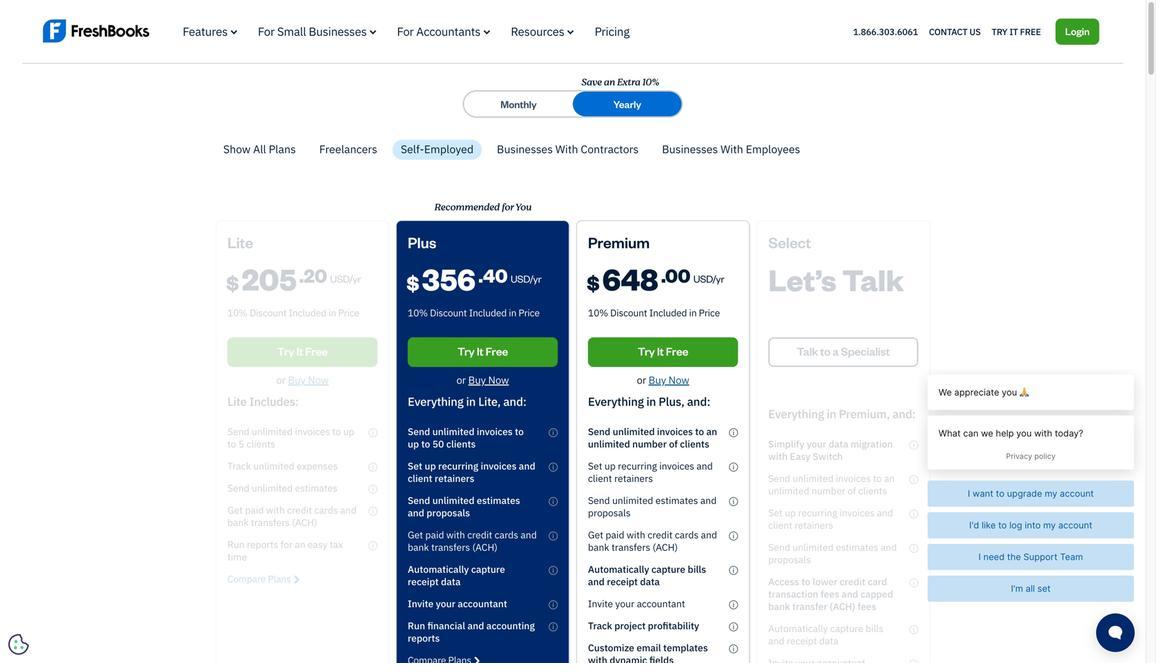 Task type: describe. For each thing, give the bounding box(es) containing it.
everything for everything in plus, and:
[[588, 394, 644, 409]]

everything in plus, and:
[[588, 394, 711, 409]]

try it free link for .00
[[588, 337, 739, 367]]

10% for .00
[[588, 306, 608, 319]]

invoices down of
[[660, 460, 695, 472]]

proposals for everything in lite, and:
[[427, 506, 470, 519]]

for small businesses link
[[258, 24, 377, 39]]

receipt inside "automatically capture bills and receipt data"
[[607, 575, 638, 588]]

for accountants link
[[397, 24, 491, 39]]

automatically capture bills and receipt data
[[588, 563, 707, 588]]

and inside 'run financial and accounting reports'
[[468, 619, 484, 632]]

paid for everything in lite, and:
[[426, 529, 444, 541]]

in left lite,
[[466, 394, 476, 409]]

buy for .00
[[649, 373, 667, 387]]

us
[[970, 26, 981, 37]]

proposals for everything in plus, and:
[[588, 506, 631, 519]]

in left plus,
[[647, 394, 656, 409]]

track project profitability
[[588, 619, 700, 632]]

get for everything in lite, and:
[[408, 529, 423, 541]]

accountant for lite,
[[458, 597, 508, 610]]

resources link
[[511, 24, 574, 39]]

customize email templates with dynamic fields
[[588, 641, 708, 663]]

with for lite,
[[447, 529, 465, 541]]

everything for everything in lite, and:
[[408, 394, 464, 409]]

credit for lite,
[[468, 529, 493, 541]]

and inside "automatically capture bills and receipt data"
[[588, 575, 605, 588]]

freelancers
[[319, 142, 378, 156]]

of
[[669, 438, 678, 450]]

try for .40
[[458, 344, 475, 358]]

paid for everything in plus, and:
[[606, 529, 625, 541]]

buy now for .40
[[469, 373, 509, 387]]

invite your accountant for lite,
[[408, 597, 508, 610]]

plus
[[408, 232, 437, 252]]

retainers for lite,
[[435, 472, 475, 485]]

get paid with credit cards and bank transfers (ach) for plus,
[[588, 529, 718, 554]]

client for everything in plus, and:
[[588, 472, 612, 485]]

templates
[[664, 641, 708, 654]]

cards for plus,
[[675, 529, 699, 541]]

.40
[[479, 263, 508, 287]]

capture for lite,
[[472, 563, 505, 576]]

price for .00
[[699, 306, 720, 319]]

included for .40
[[469, 306, 507, 319]]

try inside try it free link
[[992, 26, 1008, 37]]

contractors
[[581, 142, 639, 156]]

0 horizontal spatial businesses
[[309, 24, 367, 39]]

show all plans
[[223, 142, 296, 156]]

pricing link
[[595, 24, 630, 39]]

automatically for everything in lite, and:
[[408, 563, 469, 576]]

accountants
[[417, 24, 481, 39]]

buy now link for .00
[[649, 373, 690, 387]]

dynamic
[[610, 654, 648, 663]]

0 horizontal spatial to
[[422, 438, 430, 450]]

try it free link for .40
[[408, 337, 558, 367]]

save
[[581, 75, 602, 90]]

buy for .40
[[469, 373, 486, 387]]

get paid with credit cards and bank transfers (ach) for lite,
[[408, 529, 537, 554]]

plus,
[[659, 394, 685, 409]]

in down '.40 usd/yr'
[[509, 306, 517, 319]]

send unlimited invoices to an unlimited number of clients
[[588, 425, 718, 450]]

project
[[615, 619, 646, 632]]

send inside send unlimited invoices to an unlimited number of clients
[[588, 425, 611, 438]]

send unlimited estimates and proposals for plus,
[[588, 494, 717, 519]]

email
[[637, 641, 661, 654]]

for small businesses
[[258, 24, 367, 39]]

profitability
[[648, 619, 700, 632]]

plans
[[269, 142, 296, 156]]

accountant for plus,
[[637, 597, 686, 610]]

credit for plus,
[[648, 529, 673, 541]]

up inside send unlimited invoices to up to 50 clients
[[408, 438, 419, 450]]

(ach) for lite,
[[473, 541, 498, 554]]

track
[[588, 619, 613, 632]]

.00 usd/yr
[[662, 263, 725, 287]]

number
[[633, 438, 667, 450]]

to for everything in plus, and:
[[696, 425, 705, 438]]

financial
[[428, 619, 466, 632]]

up for everything in plus, and:
[[605, 460, 616, 472]]

bills
[[688, 563, 707, 576]]

save an extra 10%
[[581, 75, 659, 90]]

10% discount included in price for .00
[[588, 306, 720, 319]]

set for everything in lite, and:
[[408, 460, 423, 472]]

for accountants
[[397, 24, 481, 39]]

set up recurring invoices and client retainers for lite,
[[408, 460, 536, 485]]

send inside send unlimited invoices to up to 50 clients
[[408, 425, 430, 438]]

resources
[[511, 24, 565, 39]]

bank for everything in plus, and:
[[588, 541, 610, 554]]

show
[[223, 142, 251, 156]]

it
[[1010, 26, 1019, 37]]

businesses for businesses with contractors
[[497, 142, 553, 156]]

free for .40
[[486, 344, 508, 358]]

businesses for businesses with employees
[[662, 142, 718, 156]]

features
[[183, 24, 228, 39]]

businesses with contractors
[[497, 142, 639, 156]]

unlimited inside send unlimited invoices to up to 50 clients
[[433, 425, 475, 438]]

with inside customize email templates with dynamic fields
[[588, 654, 608, 663]]

1.866.303.6061 link
[[854, 26, 919, 37]]

included for .00
[[650, 306, 687, 319]]

run financial and accounting reports
[[408, 619, 535, 645]]

estimates for plus,
[[656, 494, 699, 507]]

premium
[[588, 232, 650, 252]]

try it free
[[992, 26, 1042, 37]]

invoices inside send unlimited invoices to an unlimited number of clients
[[657, 425, 693, 438]]



Task type: vqa. For each thing, say whether or not it's contained in the screenshot.
Tracking
no



Task type: locate. For each thing, give the bounding box(es) containing it.
discount for .40
[[430, 306, 467, 319]]

0 horizontal spatial set up recurring invoices and client retainers
[[408, 460, 536, 485]]

run
[[408, 619, 425, 632]]

0 horizontal spatial for
[[258, 24, 275, 39]]

2 data from the left
[[640, 575, 660, 588]]

everything up send unlimited invoices to an unlimited number of clients
[[588, 394, 644, 409]]

1 horizontal spatial send unlimited estimates and proposals
[[588, 494, 717, 519]]

0 horizontal spatial bank
[[408, 541, 429, 554]]

receipt up project
[[607, 575, 638, 588]]

set up recurring invoices and client retainers down number
[[588, 460, 713, 485]]

1 receipt from the left
[[408, 575, 439, 588]]

login link
[[1056, 18, 1100, 45]]

unlimited
[[433, 425, 475, 438], [613, 425, 655, 438], [588, 438, 630, 450], [433, 494, 475, 507], [613, 494, 654, 507]]

1 horizontal spatial cards
[[675, 529, 699, 541]]

estimates
[[477, 494, 521, 507], [656, 494, 699, 507]]

2 horizontal spatial free
[[1021, 26, 1042, 37]]

0 horizontal spatial $
[[407, 270, 420, 295]]

recurring down number
[[618, 460, 657, 472]]

1 estimates from the left
[[477, 494, 521, 507]]

recurring for plus,
[[618, 460, 657, 472]]

2 invite your accountant from the left
[[588, 597, 686, 610]]

1.866.303.6061
[[854, 26, 919, 37]]

clients inside send unlimited invoices to up to 50 clients
[[447, 438, 476, 450]]

10% discount included in price for .40
[[408, 306, 540, 319]]

2 client from the left
[[588, 472, 612, 485]]

send unlimited invoices to up to 50 clients
[[408, 425, 524, 450]]

1 horizontal spatial 10%
[[588, 306, 608, 319]]

an right of
[[707, 425, 718, 438]]

included down .00
[[650, 306, 687, 319]]

receipt
[[408, 575, 439, 588], [607, 575, 638, 588]]

1 horizontal spatial invite
[[588, 597, 613, 610]]

1 horizontal spatial client
[[588, 472, 612, 485]]

send unlimited estimates and proposals down 50
[[408, 494, 521, 519]]

capture inside "automatically capture bills and receipt data"
[[652, 563, 686, 576]]

cards
[[495, 529, 519, 541], [675, 529, 699, 541]]

2 clients from the left
[[680, 438, 710, 450]]

self-employed
[[401, 142, 474, 156]]

0 horizontal spatial retainers
[[435, 472, 475, 485]]

buy
[[469, 373, 486, 387], [649, 373, 667, 387]]

self-
[[401, 142, 424, 156]]

recurring down send unlimited invoices to up to 50 clients
[[438, 460, 479, 472]]

for left accountants
[[397, 24, 414, 39]]

1 get from the left
[[408, 529, 423, 541]]

0 horizontal spatial get paid with credit cards and bank transfers (ach)
[[408, 529, 537, 554]]

invite
[[408, 597, 434, 610], [588, 597, 613, 610]]

and
[[519, 460, 536, 472], [697, 460, 713, 472], [701, 494, 717, 507], [408, 506, 425, 519], [521, 529, 537, 541], [701, 529, 718, 541], [588, 575, 605, 588], [468, 619, 484, 632]]

invite for everything in plus, and:
[[588, 597, 613, 610]]

0 horizontal spatial buy now
[[469, 373, 509, 387]]

.40 usd/yr
[[479, 263, 542, 287]]

2 get from the left
[[588, 529, 604, 541]]

client down send unlimited invoices to an unlimited number of clients
[[588, 472, 612, 485]]

client for everything in lite, and:
[[408, 472, 433, 485]]

0 horizontal spatial invite
[[408, 597, 434, 610]]

invite up the track
[[588, 597, 613, 610]]

client
[[408, 472, 433, 485], [588, 472, 612, 485]]

an inside send unlimited invoices to an unlimited number of clients
[[707, 425, 718, 438]]

send
[[408, 425, 430, 438], [588, 425, 611, 438], [408, 494, 430, 507], [588, 494, 610, 507]]

capture up accounting
[[472, 563, 505, 576]]

1 horizontal spatial buy
[[649, 373, 667, 387]]

1 horizontal spatial estimates
[[656, 494, 699, 507]]

set up recurring invoices and client retainers down send unlimited invoices to up to 50 clients
[[408, 460, 536, 485]]

with
[[556, 142, 578, 156], [721, 142, 744, 156]]

automatically up project
[[588, 563, 650, 576]]

2 horizontal spatial 10%
[[642, 75, 659, 90]]

2 try it free from the left
[[638, 344, 689, 358]]

1 now from the left
[[489, 373, 509, 387]]

in
[[509, 306, 517, 319], [690, 306, 697, 319], [466, 394, 476, 409], [647, 394, 656, 409]]

now for .40
[[489, 373, 509, 387]]

your up the financial at bottom left
[[436, 597, 456, 610]]

0 horizontal spatial everything
[[408, 394, 464, 409]]

1 send unlimited estimates and proposals from the left
[[408, 494, 521, 519]]

2 bank from the left
[[588, 541, 610, 554]]

1 horizontal spatial an
[[707, 425, 718, 438]]

cookie preferences image
[[8, 634, 29, 655]]

invoices down plus,
[[657, 425, 693, 438]]

1 horizontal spatial for
[[397, 24, 414, 39]]

2 everything from the left
[[588, 394, 644, 409]]

2 set from the left
[[588, 460, 603, 472]]

price for .40
[[519, 306, 540, 319]]

1 horizontal spatial with
[[721, 142, 744, 156]]

everything up 50
[[408, 394, 464, 409]]

2 retainers from the left
[[615, 472, 653, 485]]

2 buy now from the left
[[649, 373, 690, 387]]

0 horizontal spatial an
[[604, 75, 615, 90]]

0 horizontal spatial included
[[469, 306, 507, 319]]

(ach) up automatically capture receipt data
[[473, 541, 498, 554]]

2 $ from the left
[[587, 270, 600, 295]]

everything in lite, and:
[[408, 394, 527, 409]]

1 get paid with credit cards and bank transfers (ach) from the left
[[408, 529, 537, 554]]

get paid with credit cards and bank transfers (ach) up automatically capture receipt data
[[408, 529, 537, 554]]

try it free link up lite,
[[408, 337, 558, 367]]

2 cards from the left
[[675, 529, 699, 541]]

$ down plus
[[407, 270, 420, 295]]

accountant up 'run financial and accounting reports'
[[458, 597, 508, 610]]

and: for everything in plus, and:
[[688, 394, 711, 409]]

receipt inside automatically capture receipt data
[[408, 575, 439, 588]]

1 (ach) from the left
[[473, 541, 498, 554]]

up
[[408, 438, 419, 450], [425, 460, 436, 472], [605, 460, 616, 472]]

get up "automatically capture bills and receipt data"
[[588, 529, 604, 541]]

2 try it free link from the left
[[588, 337, 739, 367]]

proposals
[[427, 506, 470, 519], [588, 506, 631, 519]]

paid up "automatically capture bills and receipt data"
[[606, 529, 625, 541]]

free for .00
[[666, 344, 689, 358]]

with for employees
[[721, 142, 744, 156]]

0 horizontal spatial and:
[[504, 394, 527, 409]]

0 horizontal spatial invite your accountant
[[408, 597, 508, 610]]

2 get paid with credit cards and bank transfers (ach) from the left
[[588, 529, 718, 554]]

0 horizontal spatial accountant
[[458, 597, 508, 610]]

0 horizontal spatial buy
[[469, 373, 486, 387]]

try up 'everything in plus, and:'
[[638, 344, 655, 358]]

buy now link up lite,
[[469, 373, 509, 387]]

send unlimited estimates and proposals down number
[[588, 494, 717, 519]]

10%
[[642, 75, 659, 90], [408, 306, 428, 319], [588, 306, 608, 319]]

(ach) for plus,
[[653, 541, 678, 554]]

transfers
[[432, 541, 470, 554], [612, 541, 651, 554]]

1 capture from the left
[[472, 563, 505, 576]]

for
[[258, 24, 275, 39], [397, 24, 414, 39]]

1 try it free from the left
[[458, 344, 508, 358]]

it
[[477, 344, 484, 358], [657, 344, 664, 358]]

up left 50
[[408, 438, 419, 450]]

2 for from the left
[[397, 24, 414, 39]]

cards for lite,
[[495, 529, 519, 541]]

features link
[[183, 24, 237, 39]]

retainers
[[435, 472, 475, 485], [615, 472, 653, 485]]

1 credit from the left
[[468, 529, 493, 541]]

employees
[[746, 142, 801, 156]]

2 automatically from the left
[[588, 563, 650, 576]]

1 data from the left
[[441, 575, 461, 588]]

0 horizontal spatial get
[[408, 529, 423, 541]]

1 $ from the left
[[407, 270, 420, 295]]

discount
[[430, 306, 467, 319], [611, 306, 648, 319]]

and: for everything in lite, and:
[[504, 394, 527, 409]]

set up recurring invoices and client retainers
[[408, 460, 536, 485], [588, 460, 713, 485]]

transfers for lite,
[[432, 541, 470, 554]]

transfers up "automatically capture bills and receipt data"
[[612, 541, 651, 554]]

2 price from the left
[[699, 306, 720, 319]]

1 price from the left
[[519, 306, 540, 319]]

all
[[253, 142, 266, 156]]

1 horizontal spatial set up recurring invoices and client retainers
[[588, 460, 713, 485]]

2 discount from the left
[[611, 306, 648, 319]]

to
[[515, 425, 524, 438], [696, 425, 705, 438], [422, 438, 430, 450]]

1 horizontal spatial everything
[[588, 394, 644, 409]]

0 horizontal spatial 10% discount included in price
[[408, 306, 540, 319]]

buy now for .00
[[649, 373, 690, 387]]

1 horizontal spatial invite your accountant
[[588, 597, 686, 610]]

buy now up lite,
[[469, 373, 509, 387]]

try left it
[[992, 26, 1008, 37]]

1 horizontal spatial price
[[699, 306, 720, 319]]

included
[[469, 306, 507, 319], [650, 306, 687, 319]]

1 discount from the left
[[430, 306, 467, 319]]

2 estimates from the left
[[656, 494, 699, 507]]

try it free for .00
[[638, 344, 689, 358]]

1 paid from the left
[[426, 529, 444, 541]]

try
[[992, 26, 1008, 37], [458, 344, 475, 358], [638, 344, 655, 358]]

(ach) up "automatically capture bills and receipt data"
[[653, 541, 678, 554]]

1 horizontal spatial included
[[650, 306, 687, 319]]

with left contractors at the top of the page
[[556, 142, 578, 156]]

buy now
[[469, 373, 509, 387], [649, 373, 690, 387]]

1 horizontal spatial try it free
[[638, 344, 689, 358]]

50
[[433, 438, 444, 450]]

0 vertical spatial an
[[604, 75, 615, 90]]

0 horizontal spatial with
[[447, 529, 465, 541]]

2 (ach) from the left
[[653, 541, 678, 554]]

1 proposals from the left
[[427, 506, 470, 519]]

2 your from the left
[[616, 597, 635, 610]]

for for for small businesses
[[258, 24, 275, 39]]

invite your accountant for plus,
[[588, 597, 686, 610]]

price down '.40 usd/yr'
[[519, 306, 540, 319]]

contact us
[[930, 26, 981, 37]]

invoices
[[477, 425, 513, 438], [657, 425, 693, 438], [481, 460, 517, 472], [660, 460, 695, 472]]

clients inside send unlimited invoices to an unlimited number of clients
[[680, 438, 710, 450]]

1 horizontal spatial retainers
[[615, 472, 653, 485]]

2 horizontal spatial try
[[992, 26, 1008, 37]]

freshbooks logo image
[[43, 18, 150, 44]]

10% discount included in price down .00
[[588, 306, 720, 319]]

$ down the premium at the right
[[587, 270, 600, 295]]

1 accountant from the left
[[458, 597, 508, 610]]

with up automatically capture receipt data
[[447, 529, 465, 541]]

2 proposals from the left
[[588, 506, 631, 519]]

to for everything in lite, and:
[[515, 425, 524, 438]]

try up everything in lite, and:
[[458, 344, 475, 358]]

it for .00
[[657, 344, 664, 358]]

0 horizontal spatial your
[[436, 597, 456, 610]]

2 buy now link from the left
[[649, 373, 690, 387]]

free up plus,
[[666, 344, 689, 358]]

automatically up the financial at bottom left
[[408, 563, 469, 576]]

1 horizontal spatial transfers
[[612, 541, 651, 554]]

invite your accountant up the financial at bottom left
[[408, 597, 508, 610]]

2 horizontal spatial to
[[696, 425, 705, 438]]

invite your accountant
[[408, 597, 508, 610], [588, 597, 686, 610]]

now for .00
[[669, 373, 690, 387]]

0 horizontal spatial usd/yr
[[511, 272, 542, 285]]

1 horizontal spatial up
[[425, 460, 436, 472]]

1 automatically from the left
[[408, 563, 469, 576]]

credit up "automatically capture bills and receipt data"
[[648, 529, 673, 541]]

retainers for plus,
[[615, 472, 653, 485]]

buy up everything in lite, and:
[[469, 373, 486, 387]]

clients right 50
[[447, 438, 476, 450]]

with for contractors
[[556, 142, 578, 156]]

1 horizontal spatial buy now
[[649, 373, 690, 387]]

try it free
[[458, 344, 508, 358], [638, 344, 689, 358]]

$
[[407, 270, 420, 295], [587, 270, 600, 295]]

estimates for lite,
[[477, 494, 521, 507]]

data up track project profitability
[[640, 575, 660, 588]]

try it free up lite,
[[458, 344, 508, 358]]

1 horizontal spatial data
[[640, 575, 660, 588]]

usd/yr for .00
[[694, 272, 725, 285]]

employed
[[424, 142, 474, 156]]

$ for .00
[[587, 270, 600, 295]]

2 receipt from the left
[[607, 575, 638, 588]]

contact us link
[[930, 23, 981, 40]]

0 horizontal spatial receipt
[[408, 575, 439, 588]]

0 horizontal spatial set
[[408, 460, 423, 472]]

2 capture from the left
[[652, 563, 686, 576]]

set for everything in plus, and:
[[588, 460, 603, 472]]

capture left the bills
[[652, 563, 686, 576]]

unlimited down number
[[613, 494, 654, 507]]

0 horizontal spatial recurring
[[438, 460, 479, 472]]

an
[[604, 75, 615, 90], [707, 425, 718, 438]]

with left "employees" on the top right of page
[[721, 142, 744, 156]]

retainers down number
[[615, 472, 653, 485]]

1 horizontal spatial proposals
[[588, 506, 631, 519]]

data inside automatically capture receipt data
[[441, 575, 461, 588]]

1 horizontal spatial paid
[[606, 529, 625, 541]]

with left dynamic
[[588, 654, 608, 663]]

bank up automatically capture receipt data
[[408, 541, 429, 554]]

1 horizontal spatial discount
[[611, 306, 648, 319]]

free right it
[[1021, 26, 1042, 37]]

1 vertical spatial an
[[707, 425, 718, 438]]

1 client from the left
[[408, 472, 433, 485]]

cards up the bills
[[675, 529, 699, 541]]

get for everything in plus, and:
[[588, 529, 604, 541]]

0 horizontal spatial discount
[[430, 306, 467, 319]]

data inside "automatically capture bills and receipt data"
[[640, 575, 660, 588]]

automatically inside automatically capture receipt data
[[408, 563, 469, 576]]

accountant up profitability
[[637, 597, 686, 610]]

2 accountant from the left
[[637, 597, 686, 610]]

usd/yr inside '.40 usd/yr'
[[511, 272, 542, 285]]

0 horizontal spatial up
[[408, 438, 419, 450]]

1 horizontal spatial clients
[[680, 438, 710, 450]]

try for .00
[[638, 344, 655, 358]]

1 horizontal spatial buy now link
[[649, 373, 690, 387]]

bank up "automatically capture bills and receipt data"
[[588, 541, 610, 554]]

0 horizontal spatial proposals
[[427, 506, 470, 519]]

cards up automatically capture receipt data
[[495, 529, 519, 541]]

invite for everything in lite, and:
[[408, 597, 434, 610]]

extra
[[617, 75, 640, 90]]

and:
[[504, 394, 527, 409], [688, 394, 711, 409]]

accountant
[[458, 597, 508, 610], [637, 597, 686, 610]]

2 horizontal spatial up
[[605, 460, 616, 472]]

2 horizontal spatial with
[[627, 529, 646, 541]]

1 horizontal spatial usd/yr
[[694, 272, 725, 285]]

1 horizontal spatial recurring
[[618, 460, 657, 472]]

1 transfers from the left
[[432, 541, 470, 554]]

lite,
[[479, 394, 501, 409]]

2 now from the left
[[669, 373, 690, 387]]

1 horizontal spatial try
[[638, 344, 655, 358]]

0 horizontal spatial price
[[519, 306, 540, 319]]

included down .40
[[469, 306, 507, 319]]

2 set up recurring invoices and client retainers from the left
[[588, 460, 713, 485]]

i
[[553, 428, 555, 437], [733, 428, 735, 437], [553, 463, 555, 471], [733, 463, 735, 471], [553, 497, 555, 506], [733, 497, 735, 506], [553, 532, 555, 540], [733, 532, 735, 540], [553, 566, 555, 575], [733, 566, 735, 575], [553, 600, 555, 609], [733, 600, 735, 609], [553, 623, 555, 631], [733, 623, 735, 631], [733, 645, 735, 653]]

2 10% discount included in price from the left
[[588, 306, 720, 319]]

up for everything in lite, and:
[[425, 460, 436, 472]]

1 usd/yr from the left
[[511, 272, 542, 285]]

receipt up the run
[[408, 575, 439, 588]]

cookie consent banner dialog
[[10, 494, 217, 653]]

.00
[[662, 263, 691, 287]]

it up lite,
[[477, 344, 484, 358]]

0 horizontal spatial automatically
[[408, 563, 469, 576]]

0 horizontal spatial with
[[556, 142, 578, 156]]

usd/yr right .00
[[694, 272, 725, 285]]

your for plus,
[[616, 597, 635, 610]]

to down everything in lite, and:
[[515, 425, 524, 438]]

buy now link up plus,
[[649, 373, 690, 387]]

capture inside automatically capture receipt data
[[472, 563, 505, 576]]

1 horizontal spatial bank
[[588, 541, 610, 554]]

2 it from the left
[[657, 344, 664, 358]]

pricing
[[595, 24, 630, 39]]

1 and: from the left
[[504, 394, 527, 409]]

1 for from the left
[[258, 24, 275, 39]]

now
[[489, 373, 509, 387], [669, 373, 690, 387]]

price
[[519, 306, 540, 319], [699, 306, 720, 319]]

for for for accountants
[[397, 24, 414, 39]]

try it free for .40
[[458, 344, 508, 358]]

send unlimited estimates and proposals for lite,
[[408, 494, 521, 519]]

unlimited left number
[[588, 438, 630, 450]]

with up "automatically capture bills and receipt data"
[[627, 529, 646, 541]]

1 horizontal spatial with
[[588, 654, 608, 663]]

up down 50
[[425, 460, 436, 472]]

for left small
[[258, 24, 275, 39]]

and: right plus,
[[688, 394, 711, 409]]

discount for .00
[[611, 306, 648, 319]]

2 buy from the left
[[649, 373, 667, 387]]

contact
[[930, 26, 968, 37]]

automatically capture receipt data
[[408, 563, 505, 588]]

buy up 'everything in plus, and:'
[[649, 373, 667, 387]]

in down .00 usd/yr
[[690, 306, 697, 319]]

1 buy from the left
[[469, 373, 486, 387]]

unlimited down everything in lite, and:
[[433, 425, 475, 438]]

price down .00 usd/yr
[[699, 306, 720, 319]]

2 usd/yr from the left
[[694, 272, 725, 285]]

0 horizontal spatial it
[[477, 344, 484, 358]]

an right save at top
[[604, 75, 615, 90]]

1 set up recurring invoices and client retainers from the left
[[408, 460, 536, 485]]

unlimited down 50
[[433, 494, 475, 507]]

1 with from the left
[[556, 142, 578, 156]]

2 with from the left
[[721, 142, 744, 156]]

$ for .40
[[407, 270, 420, 295]]

1 bank from the left
[[408, 541, 429, 554]]

invoices down send unlimited invoices to up to 50 clients
[[481, 460, 517, 472]]

automatically for everything in plus, and:
[[588, 563, 650, 576]]

up down send unlimited invoices to an unlimited number of clients
[[605, 460, 616, 472]]

0 horizontal spatial credit
[[468, 529, 493, 541]]

1 horizontal spatial try it free link
[[588, 337, 739, 367]]

now up lite,
[[489, 373, 509, 387]]

credit
[[468, 529, 493, 541], [648, 529, 673, 541]]

0 horizontal spatial estimates
[[477, 494, 521, 507]]

1 horizontal spatial free
[[666, 344, 689, 358]]

0 horizontal spatial transfers
[[432, 541, 470, 554]]

unlimited down 'everything in plus, and:'
[[613, 425, 655, 438]]

1 horizontal spatial receipt
[[607, 575, 638, 588]]

set up recurring invoices and client retainers for plus,
[[588, 460, 713, 485]]

fields
[[650, 654, 674, 663]]

it up 'everything in plus, and:'
[[657, 344, 664, 358]]

clients
[[447, 438, 476, 450], [680, 438, 710, 450]]

0 horizontal spatial client
[[408, 472, 433, 485]]

invite up the run
[[408, 597, 434, 610]]

usd/yr for .40
[[511, 272, 542, 285]]

to inside send unlimited invoices to an unlimited number of clients
[[696, 425, 705, 438]]

recurring for lite,
[[438, 460, 479, 472]]

10% for .40
[[408, 306, 428, 319]]

0 horizontal spatial now
[[489, 373, 509, 387]]

paid up automatically capture receipt data
[[426, 529, 444, 541]]

2 invite from the left
[[588, 597, 613, 610]]

1 horizontal spatial get
[[588, 529, 604, 541]]

accounting
[[487, 619, 535, 632]]

your for lite,
[[436, 597, 456, 610]]

bank
[[408, 541, 429, 554], [588, 541, 610, 554]]

1 buy now from the left
[[469, 373, 509, 387]]

1 everything from the left
[[408, 394, 464, 409]]

businesses with employees
[[662, 142, 801, 156]]

it for .40
[[477, 344, 484, 358]]

usd/yr inside .00 usd/yr
[[694, 272, 725, 285]]

small
[[277, 24, 306, 39]]

2 and: from the left
[[688, 394, 711, 409]]

invoices inside send unlimited invoices to up to 50 clients
[[477, 425, 513, 438]]

buy now up plus,
[[649, 373, 690, 387]]

to left 50
[[422, 438, 430, 450]]

reports
[[408, 632, 440, 645]]

free
[[1021, 26, 1042, 37], [486, 344, 508, 358], [666, 344, 689, 358]]

get up automatically capture receipt data
[[408, 529, 423, 541]]

invite your accountant up project
[[588, 597, 686, 610]]

2 recurring from the left
[[618, 460, 657, 472]]

credit up automatically capture receipt data
[[468, 529, 493, 541]]

with for plus,
[[627, 529, 646, 541]]

10% discount included in price
[[408, 306, 540, 319], [588, 306, 720, 319]]

invoices down lite,
[[477, 425, 513, 438]]

bank for everything in lite, and:
[[408, 541, 429, 554]]

1 horizontal spatial $
[[587, 270, 600, 295]]

1 your from the left
[[436, 597, 456, 610]]

login
[[1066, 24, 1090, 37]]

0 horizontal spatial clients
[[447, 438, 476, 450]]

1 included from the left
[[469, 306, 507, 319]]

1 horizontal spatial your
[[616, 597, 635, 610]]

capture for plus,
[[652, 563, 686, 576]]

1 horizontal spatial (ach)
[[653, 541, 678, 554]]

usd/yr right .40
[[511, 272, 542, 285]]

0 horizontal spatial free
[[486, 344, 508, 358]]

2 transfers from the left
[[612, 541, 651, 554]]

1 invite your accountant from the left
[[408, 597, 508, 610]]

get paid with credit cards and bank transfers (ach) up "automatically capture bills and receipt data"
[[588, 529, 718, 554]]

2 included from the left
[[650, 306, 687, 319]]

transfers for plus,
[[612, 541, 651, 554]]

1 recurring from the left
[[438, 460, 479, 472]]

1 10% discount included in price from the left
[[408, 306, 540, 319]]

2 credit from the left
[[648, 529, 673, 541]]

1 horizontal spatial it
[[657, 344, 664, 358]]

0 horizontal spatial cards
[[495, 529, 519, 541]]

1 buy now link from the left
[[469, 373, 509, 387]]

1 horizontal spatial set
[[588, 460, 603, 472]]

try it free up plus,
[[638, 344, 689, 358]]

1 retainers from the left
[[435, 472, 475, 485]]

1 set from the left
[[408, 460, 423, 472]]

0 horizontal spatial (ach)
[[473, 541, 498, 554]]

1 it from the left
[[477, 344, 484, 358]]

1 horizontal spatial automatically
[[588, 563, 650, 576]]

1 cards from the left
[[495, 529, 519, 541]]

try it free link
[[992, 23, 1042, 40]]

2 send unlimited estimates and proposals from the left
[[588, 494, 717, 519]]

to right of
[[696, 425, 705, 438]]

try it free link
[[408, 337, 558, 367], [588, 337, 739, 367]]

0 horizontal spatial try it free
[[458, 344, 508, 358]]

buy now link for .40
[[469, 373, 509, 387]]

1 horizontal spatial capture
[[652, 563, 686, 576]]

client down send unlimited invoices to up to 50 clients
[[408, 472, 433, 485]]

set down send unlimited invoices to an unlimited number of clients
[[588, 460, 603, 472]]

1 clients from the left
[[447, 438, 476, 450]]

clients right of
[[680, 438, 710, 450]]

1 horizontal spatial accountant
[[637, 597, 686, 610]]

1 horizontal spatial 10% discount included in price
[[588, 306, 720, 319]]

and: right lite,
[[504, 394, 527, 409]]

buy now link
[[469, 373, 509, 387], [649, 373, 690, 387]]

customize
[[588, 641, 635, 654]]

free up lite,
[[486, 344, 508, 358]]

1 horizontal spatial get paid with credit cards and bank transfers (ach)
[[588, 529, 718, 554]]

0 horizontal spatial try
[[458, 344, 475, 358]]

0 horizontal spatial try it free link
[[408, 337, 558, 367]]

0 horizontal spatial paid
[[426, 529, 444, 541]]

2 horizontal spatial businesses
[[662, 142, 718, 156]]

0 horizontal spatial send unlimited estimates and proposals
[[408, 494, 521, 519]]

data
[[441, 575, 461, 588], [640, 575, 660, 588]]

1 try it free link from the left
[[408, 337, 558, 367]]

2 paid from the left
[[606, 529, 625, 541]]

1 invite from the left
[[408, 597, 434, 610]]

paid
[[426, 529, 444, 541], [606, 529, 625, 541]]

automatically inside "automatically capture bills and receipt data"
[[588, 563, 650, 576]]

data up the financial at bottom left
[[441, 575, 461, 588]]



